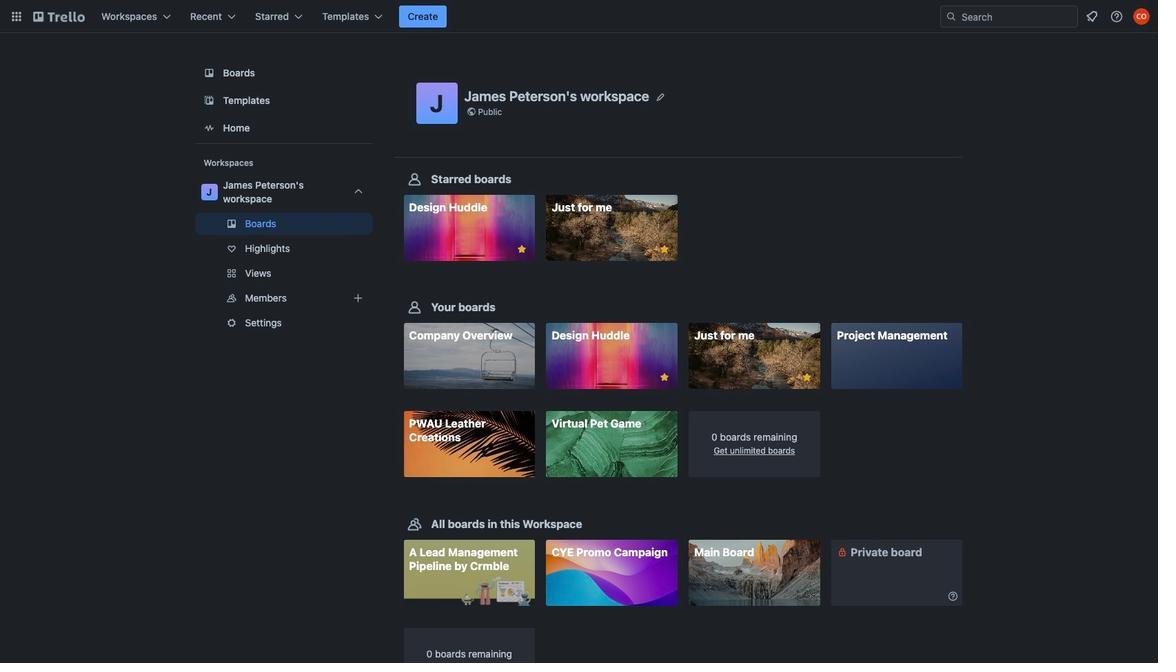 Task type: vqa. For each thing, say whether or not it's contained in the screenshot.
2020
no



Task type: locate. For each thing, give the bounding box(es) containing it.
click to unstar this board. it will be removed from your starred list. image
[[516, 243, 528, 256], [658, 243, 671, 256], [658, 372, 671, 384]]

back to home image
[[33, 6, 85, 28]]

template board image
[[201, 92, 218, 109]]

sm image
[[836, 546, 849, 560], [946, 590, 960, 604]]

1 vertical spatial sm image
[[946, 590, 960, 604]]

Search field
[[957, 7, 1078, 26]]

primary element
[[0, 0, 1158, 33]]

0 vertical spatial sm image
[[836, 546, 849, 560]]

search image
[[946, 11, 957, 22]]



Task type: describe. For each thing, give the bounding box(es) containing it.
0 horizontal spatial sm image
[[836, 546, 849, 560]]

0 notifications image
[[1084, 8, 1100, 25]]

click to unstar this board. it will be removed from your starred list. image
[[801, 372, 813, 384]]

add image
[[350, 290, 366, 307]]

board image
[[201, 65, 218, 81]]

home image
[[201, 120, 218, 137]]

christina overa (christinaovera) image
[[1134, 8, 1150, 25]]

open information menu image
[[1110, 10, 1124, 23]]

1 horizontal spatial sm image
[[946, 590, 960, 604]]



